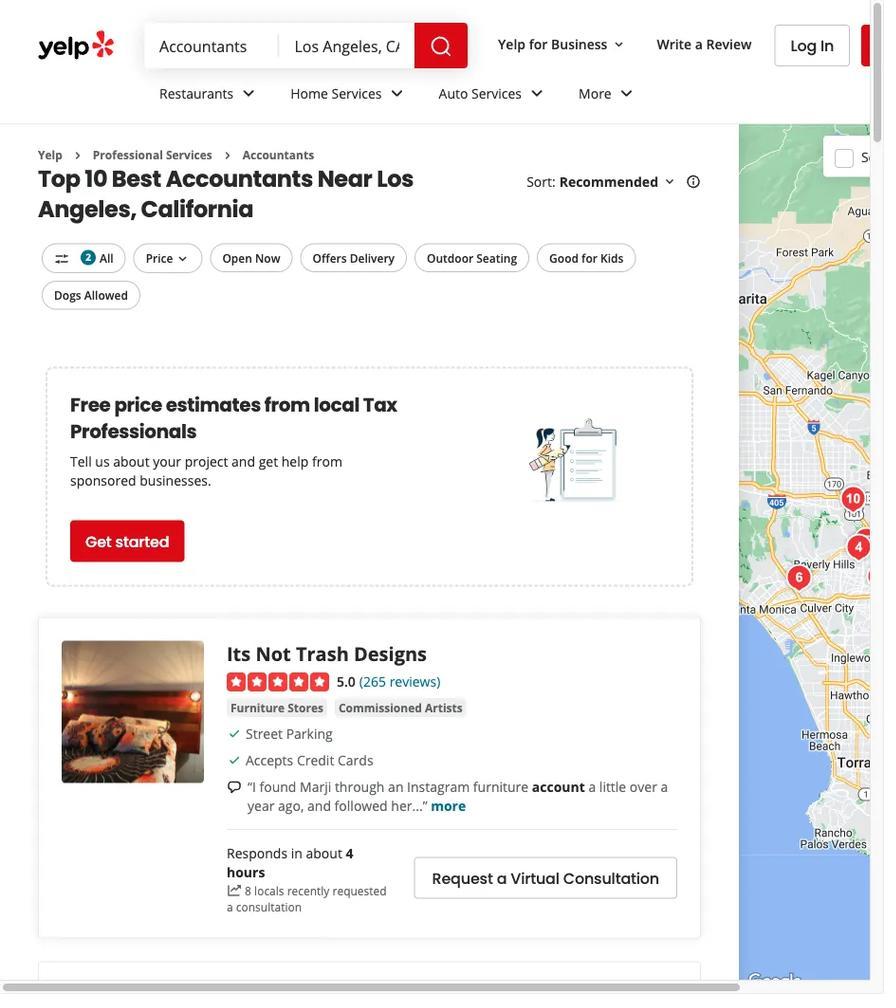 Task type: locate. For each thing, give the bounding box(es) containing it.
yelp up business categories element
[[498, 35, 526, 53]]

1 horizontal spatial 16 chevron down v2 image
[[662, 174, 678, 190]]

10
[[85, 163, 107, 194]]

responds in about
[[227, 844, 346, 862]]

24 chevron down v2 image inside more link
[[616, 82, 638, 105]]

search image
[[430, 35, 453, 58]]

2 all
[[86, 250, 114, 266]]

1 horizontal spatial from
[[312, 453, 343, 471]]

0 vertical spatial yelp
[[498, 35, 526, 53]]

yelp for business button
[[491, 27, 634, 61]]

1 horizontal spatial yelp
[[498, 35, 526, 53]]

for left kids
[[582, 250, 598, 266]]

for
[[529, 35, 548, 53], [582, 250, 598, 266]]

None search field
[[144, 23, 472, 68]]

services right home
[[332, 84, 382, 102]]

over
[[630, 778, 658, 796]]

open
[[222, 250, 252, 266]]

restaurants link
[[144, 68, 275, 123]]

24 chevron down v2 image inside home services link
[[386, 82, 409, 105]]

yelp left 10
[[38, 147, 62, 163]]

not
[[256, 641, 291, 667]]

designs
[[354, 641, 427, 667]]

4 24 chevron down v2 image from the left
[[616, 82, 638, 105]]

los
[[377, 163, 414, 194]]

a left little
[[589, 778, 596, 796]]

accountants up "open"
[[166, 163, 313, 194]]

0 horizontal spatial yelp
[[38, 147, 62, 163]]

an
[[388, 778, 404, 796]]

3 24 chevron down v2 image from the left
[[526, 82, 549, 105]]

a down 16 trending v2 image
[[227, 900, 233, 915]]

services inside auto services link
[[472, 84, 522, 102]]

1 24 chevron down v2 image from the left
[[237, 82, 260, 105]]

a
[[696, 35, 703, 53], [589, 778, 596, 796], [661, 778, 668, 796], [497, 868, 507, 889], [227, 900, 233, 915]]

professional
[[93, 147, 163, 163]]

for left the business
[[529, 35, 548, 53]]

16 chevron right v2 image right yelp link at the top left of the page
[[70, 148, 85, 163]]

get started button
[[70, 520, 184, 562]]

project
[[185, 453, 228, 471]]

yelp for yelp for business
[[498, 35, 526, 53]]

and
[[232, 453, 255, 471], [308, 797, 331, 815]]

2 16 chevron right v2 image from the left
[[220, 148, 235, 163]]

0 horizontal spatial and
[[232, 453, 255, 471]]

street
[[246, 725, 283, 743]]

none field find
[[159, 35, 264, 56]]

a right over
[[661, 778, 668, 796]]

0 horizontal spatial about
[[113, 453, 150, 471]]

about inside free price estimates from local tax professionals tell us about your project and get help from sponsored businesses.
[[113, 453, 150, 471]]

commissioned artists link
[[335, 699, 467, 718]]

0 horizontal spatial none field
[[159, 35, 264, 56]]

1 vertical spatial and
[[308, 797, 331, 815]]

ago,
[[278, 797, 304, 815]]

commissioned artists
[[339, 700, 463, 716]]

yelp link
[[38, 147, 62, 163]]

and down the marji
[[308, 797, 331, 815]]

none field up restaurants
[[159, 35, 264, 56]]

2 none field from the left
[[295, 35, 400, 56]]

restaurants
[[159, 84, 234, 102]]

24 chevron down v2 image right restaurants
[[237, 82, 260, 105]]

1 horizontal spatial 16 chevron right v2 image
[[220, 148, 235, 163]]

16 chevron down v2 image
[[612, 37, 627, 52], [662, 174, 678, 190]]

services up california
[[166, 147, 212, 163]]

get
[[259, 453, 278, 471]]

good for kids button
[[537, 243, 636, 272]]

0 horizontal spatial from
[[265, 391, 310, 418]]

consultation
[[236, 900, 302, 915]]

2 horizontal spatial services
[[472, 84, 522, 102]]

auto services
[[439, 84, 522, 102]]

zipzapfit image
[[835, 481, 873, 519]]

log in link
[[775, 25, 851, 66]]

5 star rating image
[[227, 673, 329, 692]]

1 horizontal spatial for
[[582, 250, 598, 266]]

1 horizontal spatial services
[[332, 84, 382, 102]]

4
[[346, 844, 354, 862]]

its
[[227, 641, 251, 667]]

16 chevron down v2 image right the business
[[612, 37, 627, 52]]

auto
[[439, 84, 468, 102]]

from left the local
[[265, 391, 310, 418]]

from right help
[[312, 453, 343, 471]]

credit
[[297, 751, 334, 769]]

price button
[[133, 243, 203, 273]]

services inside home services link
[[332, 84, 382, 102]]

(265
[[360, 672, 386, 690]]

4 hours
[[227, 844, 354, 881]]

24 chevron down v2 image for restaurants
[[237, 82, 260, 105]]

offers
[[313, 250, 347, 266]]

1 vertical spatial yelp
[[38, 147, 62, 163]]

0 horizontal spatial for
[[529, 35, 548, 53]]

outdoor seating button
[[415, 243, 530, 272]]

0 vertical spatial for
[[529, 35, 548, 53]]

request
[[432, 868, 493, 889]]

5.0 link
[[337, 670, 356, 691]]

about
[[113, 453, 150, 471], [306, 844, 342, 862]]

its not trash designs link
[[227, 641, 427, 667]]

16 chevron right v2 image
[[70, 148, 85, 163], [220, 148, 235, 163]]

"i found marji through an instagram furniture account
[[248, 778, 585, 796]]

1 16 chevron right v2 image from the left
[[70, 148, 85, 163]]

home services
[[291, 84, 382, 102]]

a right write
[[696, 35, 703, 53]]

yelp for business
[[498, 35, 608, 53]]

near
[[318, 163, 372, 194]]

its not trash designs
[[227, 641, 427, 667]]

16 speech v2 image
[[227, 780, 242, 795]]

1 vertical spatial 16 chevron down v2 image
[[662, 174, 678, 190]]

1 vertical spatial about
[[306, 844, 342, 862]]

price
[[114, 391, 162, 418]]

free price estimates from local tax professionals image
[[529, 413, 624, 508]]

1 none field from the left
[[159, 35, 264, 56]]

24 chevron down v2 image left auto on the top
[[386, 82, 409, 105]]

and inside free price estimates from local tax professionals tell us about your project and get help from sponsored businesses.
[[232, 453, 255, 471]]

0 horizontal spatial services
[[166, 147, 212, 163]]

1 vertical spatial from
[[312, 453, 343, 471]]

accepts
[[246, 751, 294, 769]]

auto services link
[[424, 68, 564, 123]]

24 chevron down v2 image
[[237, 82, 260, 105], [386, 82, 409, 105], [526, 82, 549, 105], [616, 82, 638, 105]]

2
[[86, 251, 91, 264]]

24 chevron down v2 image for auto services
[[526, 82, 549, 105]]

0 vertical spatial 16 chevron down v2 image
[[612, 37, 627, 52]]

24 chevron down v2 image down yelp for business
[[526, 82, 549, 105]]

yelp inside button
[[498, 35, 526, 53]]

services right auto on the top
[[472, 84, 522, 102]]

now
[[255, 250, 280, 266]]

from
[[265, 391, 310, 418], [312, 453, 343, 471]]

0 horizontal spatial 16 chevron right v2 image
[[70, 148, 85, 163]]

24 chevron down v2 image right more
[[616, 82, 638, 105]]

for for good
[[582, 250, 598, 266]]

0 horizontal spatial 16 chevron down v2 image
[[612, 37, 627, 52]]

24 chevron down v2 image inside auto services link
[[526, 82, 549, 105]]

hours
[[227, 863, 265, 881]]

outdoor seating
[[427, 250, 517, 266]]

None field
[[159, 35, 264, 56], [295, 35, 400, 56]]

offers delivery
[[313, 250, 395, 266]]

account
[[532, 778, 585, 796]]

write a review link
[[650, 27, 760, 61]]

for inside filters group
[[582, 250, 598, 266]]

tax
[[363, 391, 397, 418]]

24 chevron down v2 image for home services
[[386, 82, 409, 105]]

parking
[[286, 725, 333, 743]]

about left 4
[[306, 844, 342, 862]]

google image
[[744, 970, 807, 995]]

24 chevron down v2 image inside restaurants link
[[237, 82, 260, 105]]

about right us
[[113, 453, 150, 471]]

16 chevron down v2 image
[[175, 251, 190, 267]]

24 chevron down v2 image for more
[[616, 82, 638, 105]]

log in
[[791, 35, 834, 56]]

angeles,
[[38, 193, 137, 225]]

16 chevron down v2 image inside recommended dropdown button
[[662, 174, 678, 190]]

at&t store - los angeles image
[[869, 541, 885, 578]]

0 vertical spatial about
[[113, 453, 150, 471]]

yelp for yelp link at the top left of the page
[[38, 147, 62, 163]]

1 horizontal spatial none field
[[295, 35, 400, 56]]

good
[[550, 250, 579, 266]]

in
[[291, 844, 303, 862]]

16 chevron right v2 image left accountants link
[[220, 148, 235, 163]]

map region
[[529, 0, 885, 995]]

1 vertical spatial for
[[582, 250, 598, 266]]

none field near
[[295, 35, 400, 56]]

year
[[248, 797, 275, 815]]

accountants link
[[243, 147, 314, 163]]

none field up home services
[[295, 35, 400, 56]]

melrosemac image
[[848, 522, 885, 560]]

dogs allowed button
[[42, 281, 140, 310]]

0 vertical spatial and
[[232, 453, 255, 471]]

16 chevron down v2 image left 16 info v2 "icon"
[[662, 174, 678, 190]]

estimates
[[166, 391, 261, 418]]

1 horizontal spatial and
[[308, 797, 331, 815]]

and left get
[[232, 453, 255, 471]]

16 chevron down v2 image inside yelp for business button
[[612, 37, 627, 52]]

marji
[[300, 778, 331, 796]]

16 chevron right v2 image for accountants
[[220, 148, 235, 163]]

artspace warehouse image
[[840, 529, 878, 567]]

a left virtual on the bottom of the page
[[497, 868, 507, 889]]

2 24 chevron down v2 image from the left
[[386, 82, 409, 105]]



Task type: describe. For each thing, give the bounding box(es) containing it.
request a virtual consultation
[[432, 868, 660, 889]]

street parking
[[246, 725, 333, 743]]

consultation
[[564, 868, 660, 889]]

furniture
[[473, 778, 529, 796]]

outdoor
[[427, 250, 474, 266]]

Near text field
[[295, 35, 400, 56]]

"i
[[248, 778, 256, 796]]

for for yelp
[[529, 35, 548, 53]]

stores
[[288, 700, 324, 716]]

her..."
[[391, 797, 428, 815]]

sear
[[862, 148, 885, 166]]

16 trending v2 image
[[227, 884, 242, 899]]

16 checkmark v2 image
[[227, 726, 242, 742]]

more link
[[564, 68, 654, 123]]

furniture stores button
[[227, 699, 327, 718]]

offers delivery button
[[300, 243, 407, 272]]

16 filter v2 image
[[54, 251, 69, 267]]

and inside a little over a year ago, and followed her..."
[[308, 797, 331, 815]]

its not trash designs image
[[62, 641, 204, 783]]

surfas culinary district image
[[861, 559, 885, 597]]

open now button
[[210, 243, 293, 272]]

recommended button
[[560, 173, 678, 191]]

your
[[153, 453, 181, 471]]

virtual
[[511, 868, 560, 889]]

more
[[579, 84, 612, 102]]

delivery
[[350, 250, 395, 266]]

seating
[[477, 250, 517, 266]]

services for professional services
[[166, 147, 212, 163]]

more link
[[431, 797, 466, 815]]

16 chevron down v2 image for yelp for business
[[612, 37, 627, 52]]

locals
[[254, 883, 284, 899]]

reviews)
[[390, 672, 441, 690]]

accountants inside top 10 best accountants near los angeles, california
[[166, 163, 313, 194]]

16 info v2 image
[[686, 174, 701, 190]]

request a virtual consultation button
[[414, 858, 678, 899]]

home
[[291, 84, 328, 102]]

in
[[821, 35, 834, 56]]

all
[[100, 250, 114, 266]]

16 chevron down v2 image for recommended
[[662, 174, 678, 190]]

a inside button
[[497, 868, 507, 889]]

more
[[431, 797, 466, 815]]

5.0
[[337, 672, 356, 690]]

local
[[314, 391, 360, 418]]

free
[[70, 391, 111, 418]]

professional services
[[93, 147, 212, 163]]

open now
[[222, 250, 280, 266]]

furniture stores link
[[227, 699, 327, 718]]

found
[[260, 778, 297, 796]]

followed
[[335, 797, 388, 815]]

chefs' toys image
[[781, 560, 819, 597]]

16 checkmark v2 image
[[227, 753, 242, 768]]

16 chevron right v2 image for professional services
[[70, 148, 85, 163]]

little
[[600, 778, 627, 796]]

top
[[38, 163, 80, 194]]

tell
[[70, 453, 92, 471]]

started
[[115, 531, 169, 552]]

commissioned
[[339, 700, 422, 716]]

furniture stores
[[231, 700, 324, 716]]

california
[[141, 193, 253, 225]]

services for auto services
[[472, 84, 522, 102]]

write a review
[[657, 35, 752, 53]]

us
[[95, 453, 110, 471]]

a inside the 8 locals recently requested a consultation
[[227, 900, 233, 915]]

accepts credit cards
[[246, 751, 374, 769]]

commissioned artists button
[[335, 699, 467, 718]]

professional services link
[[93, 147, 212, 163]]

services for home services
[[332, 84, 382, 102]]

8 locals recently requested a consultation
[[227, 883, 387, 915]]

recommended
[[560, 173, 659, 191]]

recently
[[287, 883, 330, 899]]

business categories element
[[144, 68, 885, 123]]

0 vertical spatial from
[[265, 391, 310, 418]]

home services link
[[275, 68, 424, 123]]

a little over a year ago, and followed her..."
[[248, 778, 668, 815]]

get started
[[85, 531, 169, 552]]

free price estimates from local tax professionals tell us about your project and get help from sponsored businesses.
[[70, 391, 397, 490]]

through
[[335, 778, 385, 796]]

requested
[[333, 883, 387, 899]]

top 10 best accountants near los angeles, california
[[38, 163, 414, 225]]

Find text field
[[159, 35, 264, 56]]

review
[[707, 35, 752, 53]]

filters group
[[38, 243, 640, 310]]

professionals
[[70, 418, 197, 444]]

business
[[551, 35, 608, 53]]

best
[[112, 163, 161, 194]]

1 horizontal spatial about
[[306, 844, 342, 862]]

sort:
[[527, 173, 556, 191]]

allowed
[[84, 287, 128, 303]]

accountants down home
[[243, 147, 314, 163]]

price
[[146, 250, 173, 266]]

cards
[[338, 751, 374, 769]]

(265 reviews)
[[360, 672, 441, 690]]

kids
[[601, 250, 624, 266]]

good for kids
[[550, 250, 624, 266]]



Task type: vqa. For each thing, say whether or not it's contained in the screenshot.
Hae Ha Heng Thai Bistro image
no



